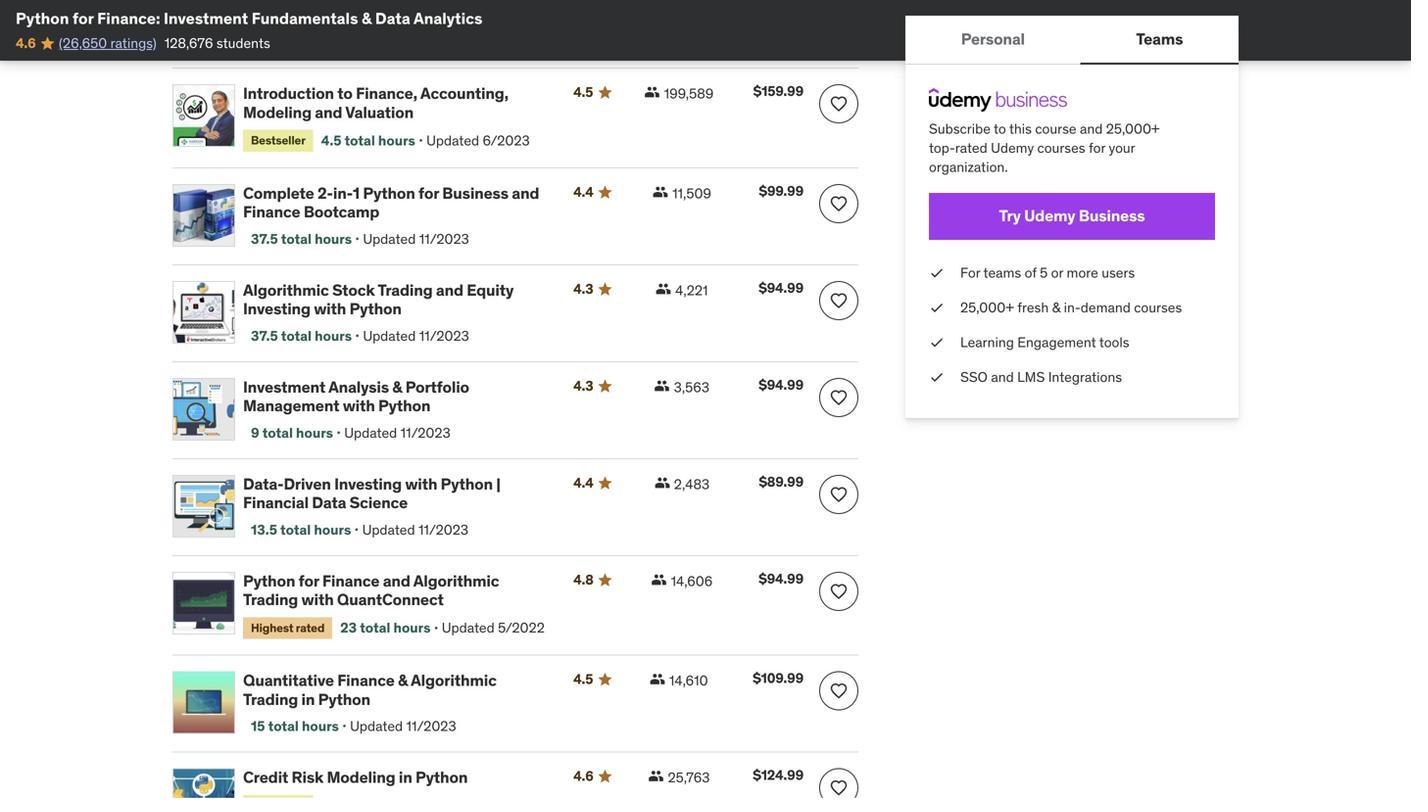 Task type: describe. For each thing, give the bounding box(es) containing it.
credit risk modeling in python
[[243, 768, 468, 788]]

and inside subscribe to this course and 25,000+ top‑rated udemy courses for your organization.
[[1080, 120, 1103, 138]]

1 bestseller from the top
[[251, 33, 306, 48]]

organization.
[[929, 159, 1008, 176]]

portfolio
[[406, 377, 469, 397]]

analysis
[[329, 377, 389, 397]]

xsmall image left for
[[929, 263, 945, 283]]

course
[[1036, 120, 1077, 138]]

rated
[[296, 621, 325, 636]]

accounting,
[[420, 84, 509, 104]]

analytics
[[414, 8, 483, 28]]

with inside data-driven investing with python | financial data science
[[405, 474, 438, 495]]

teams
[[984, 264, 1022, 282]]

wishlist image for python
[[829, 291, 849, 311]]

introduction
[[243, 84, 334, 104]]

trading inside quantitative finance & algorithmic trading in python
[[243, 690, 298, 710]]

updated 11/2023 for 1
[[363, 230, 469, 248]]

xsmall image for algorithmic stock trading and equity investing with python
[[656, 281, 672, 297]]

to for valuation
[[337, 84, 353, 104]]

subscribe to this course and 25,000+ top‑rated udemy courses for your organization.
[[929, 120, 1160, 176]]

learning
[[961, 334, 1015, 351]]

trading inside python for finance and algorithmic trading with quantconnect
[[243, 590, 298, 610]]

data-driven investing with python | financial data science
[[243, 474, 501, 513]]

4,221
[[676, 282, 708, 299]]

updated 11/2023 for algorithmic
[[350, 718, 457, 736]]

modeling:
[[312, 0, 385, 4]]

4.4 for data-driven investing with python | financial data science
[[574, 474, 594, 492]]

management
[[243, 396, 340, 416]]

& down modeling:
[[362, 8, 372, 28]]

6/2023
[[483, 132, 530, 149]]

updated for algorithmic
[[350, 718, 403, 736]]

updated for portfolio
[[344, 424, 397, 442]]

13.5 total hours
[[251, 521, 351, 539]]

driven
[[284, 474, 331, 495]]

updated 11/2023 for with
[[362, 521, 469, 539]]

37.5 total hours for algorithmic
[[251, 327, 352, 345]]

quantitative finance & algorithmic trading in python
[[243, 671, 497, 710]]

1 vertical spatial modeling
[[327, 768, 396, 788]]

xsmall image for introduction to finance, accounting, modeling and valuation
[[645, 85, 660, 100]]

updated for 1
[[363, 230, 416, 248]]

13.5
[[251, 521, 277, 539]]

integrations
[[1049, 369, 1123, 386]]

python inside data-driven investing with python | financial data science
[[441, 474, 493, 495]]

4.5 for accounting,
[[574, 84, 593, 101]]

financial inside data-driven investing with python | financial data science
[[243, 493, 309, 513]]

3 wishlist image from the top
[[829, 388, 849, 408]]

total for 2-
[[281, 230, 312, 248]]

$94.99 for investment analysis & portfolio management with python
[[759, 376, 804, 394]]

your
[[1109, 139, 1136, 157]]

|
[[496, 474, 501, 495]]

personal button
[[906, 16, 1081, 63]]

total right 23
[[360, 620, 391, 637]]

and right sso
[[991, 369, 1014, 386]]

data-
[[243, 474, 284, 495]]

15 total hours
[[251, 718, 339, 736]]

sso
[[961, 369, 988, 386]]

stock
[[332, 280, 375, 300]]

updated 5/2022
[[442, 620, 545, 637]]

total down introduction to finance, accounting, modeling and valuation
[[345, 132, 375, 149]]

for up (26,650
[[73, 8, 94, 28]]

ratings)
[[110, 34, 157, 52]]

students
[[217, 34, 270, 52]]

5 wishlist image from the top
[[829, 779, 849, 799]]

demand
[[1081, 299, 1131, 317]]

udemy business image
[[929, 88, 1068, 112]]

credit
[[243, 768, 288, 788]]

to for top‑rated
[[994, 120, 1007, 138]]

top‑rated
[[929, 139, 988, 157]]

xsmall image for data-driven investing with python | financial data science
[[655, 475, 670, 491]]

equity
[[467, 280, 514, 300]]

quantconnect
[[337, 590, 444, 610]]

4.5 for algorithmic
[[574, 671, 593, 689]]

learning engagement tools
[[961, 334, 1130, 351]]

subscribe
[[929, 120, 991, 138]]

investment analysis & portfolio management with python
[[243, 377, 469, 416]]

0 vertical spatial investment
[[164, 8, 248, 28]]

dcf
[[516, 0, 546, 4]]

credit risk modeling in python link
[[243, 768, 550, 788]]

finance inside quantitative finance & algorithmic trading in python
[[337, 671, 395, 691]]

2,483
[[674, 476, 710, 494]]

python inside quantitative finance & algorithmic trading in python
[[318, 690, 370, 710]]

hours down introduction to finance, accounting, modeling and valuation link
[[378, 132, 416, 149]]

python inside the investment analysis & portfolio management with python
[[378, 396, 431, 416]]

$94.99 for algorithmic stock trading and equity investing with python
[[759, 279, 804, 297]]

this
[[1010, 120, 1032, 138]]

xsmall image left fresh
[[929, 298, 945, 318]]

23
[[340, 620, 357, 637]]

(26,650 ratings)
[[59, 34, 157, 52]]

data-driven investing with python | financial data science link
[[243, 474, 550, 513]]

with inside python for finance and algorithmic trading with quantconnect
[[301, 590, 334, 610]]

4.3 for algorithmic stock trading and equity investing with python
[[574, 280, 594, 298]]

and inside complete 2-in-1 python for business and finance bootcamp
[[512, 183, 539, 203]]

for teams of 5 or more users
[[961, 264, 1135, 282]]

1 vertical spatial 4.5
[[321, 132, 342, 149]]

xsmall image left learning in the top right of the page
[[929, 333, 945, 352]]

python for finance and algorithmic trading with quantconnect link
[[243, 571, 550, 610]]

1
[[353, 183, 360, 203]]

2-
[[318, 183, 333, 203]]

xsmall image for quantitative finance & algorithmic trading in python
[[650, 672, 666, 688]]

quantitative finance & algorithmic trading in python link
[[243, 671, 550, 710]]

$99.99
[[759, 182, 804, 200]]

updated for with
[[362, 521, 415, 539]]

build
[[388, 0, 426, 4]]

2 bestseller from the top
[[251, 133, 306, 148]]

and inside introduction to finance, accounting, modeling and valuation
[[315, 102, 342, 122]]

1 vertical spatial in-
[[1064, 299, 1081, 317]]

teams button
[[1081, 16, 1239, 63]]

a
[[430, 0, 438, 4]]

introduction to finance, accounting, modeling and valuation link
[[243, 84, 550, 122]]

fresh
[[1018, 299, 1049, 317]]

xsmall image for credit risk modeling in python
[[648, 769, 664, 785]]

for inside complete 2-in-1 python for business and finance bootcamp
[[419, 183, 439, 203]]

wishlist image for data
[[829, 485, 849, 505]]

valuation for modeling:
[[243, 3, 311, 23]]

4.8
[[574, 571, 594, 589]]

(26,650
[[59, 34, 107, 52]]

lms
[[1018, 369, 1045, 386]]

1 vertical spatial 25,000+
[[961, 299, 1015, 317]]

wishlist image for and
[[829, 194, 849, 214]]

wishlist image for quantitative finance & algorithmic trading in python
[[829, 682, 849, 702]]

$159.99
[[754, 83, 804, 100]]

investing inside algorithmic stock trading and equity investing with python
[[243, 299, 311, 319]]

sso and lms integrations
[[961, 369, 1123, 386]]

courses inside subscribe to this course and 25,000+ top‑rated udemy courses for your organization.
[[1038, 139, 1086, 157]]

11/2023 for 1
[[419, 230, 469, 248]]

hours for stock
[[315, 327, 352, 345]]

and inside python for finance and algorithmic trading with quantconnect
[[383, 571, 411, 592]]

python for finance and algorithmic trading with quantconnect
[[243, 571, 499, 610]]

bootcamp
[[304, 202, 380, 222]]



Task type: vqa. For each thing, say whether or not it's contained in the screenshot.
$12.99 $64.99
no



Task type: locate. For each thing, give the bounding box(es) containing it.
updated 11/2023 down complete 2-in-1 python for business and finance bootcamp link
[[363, 230, 469, 248]]

14,610
[[669, 673, 708, 690]]

2 vertical spatial 4.5
[[574, 671, 593, 689]]

& right fresh
[[1053, 299, 1061, 317]]

0 vertical spatial courses
[[1038, 139, 1086, 157]]

1 vertical spatial in
[[399, 768, 412, 788]]

xsmall image
[[645, 85, 660, 100], [653, 184, 669, 200], [929, 263, 945, 283], [929, 368, 945, 387], [655, 378, 670, 394], [651, 572, 667, 588], [648, 769, 664, 785]]

$94.99
[[759, 279, 804, 297], [759, 376, 804, 394], [759, 570, 804, 588]]

2 wishlist image from the top
[[829, 582, 849, 602]]

data down build
[[375, 8, 411, 28]]

updated for and
[[363, 327, 416, 345]]

0 horizontal spatial in
[[301, 690, 315, 710]]

algorithmic
[[243, 280, 329, 300], [413, 571, 499, 592], [411, 671, 497, 691]]

25,000+ inside subscribe to this course and 25,000+ top‑rated udemy courses for your organization.
[[1107, 120, 1160, 138]]

risk
[[292, 768, 324, 788]]

25,000+ up your
[[1107, 120, 1160, 138]]

xsmall image left 11,509
[[653, 184, 669, 200]]

investing right driven
[[334, 474, 402, 495]]

1 vertical spatial finance
[[322, 571, 380, 592]]

updated down the investment analysis & portfolio management with python at the left of page
[[344, 424, 397, 442]]

financial modeling: build a complete dcf valuation model link
[[243, 0, 550, 23]]

updated down quantitative finance & algorithmic trading in python
[[350, 718, 403, 736]]

algorithmic stock trading and equity investing with python link
[[243, 280, 550, 319]]

trading inside algorithmic stock trading and equity investing with python
[[378, 280, 433, 300]]

to left finance,
[[337, 84, 353, 104]]

python inside python for finance and algorithmic trading with quantconnect
[[243, 571, 295, 592]]

updated 11/2023 down data-driven investing with python | financial data science link
[[362, 521, 469, 539]]

37.5 total hours
[[251, 230, 352, 248], [251, 327, 352, 345]]

$124.99
[[753, 767, 804, 785]]

valuation up 4.5 total hours
[[345, 102, 414, 122]]

1 horizontal spatial 4.6
[[574, 768, 594, 786]]

investment
[[164, 8, 248, 28], [243, 377, 326, 397]]

11/2023 for algorithmic
[[406, 718, 457, 736]]

finance:
[[97, 8, 160, 28]]

2 37.5 from the top
[[251, 327, 278, 345]]

1 horizontal spatial complete
[[441, 0, 513, 4]]

1 vertical spatial wishlist image
[[829, 582, 849, 602]]

2 wishlist image from the top
[[829, 291, 849, 311]]

128,676 students
[[164, 34, 270, 52]]

0 horizontal spatial 25,000+
[[961, 299, 1015, 317]]

investment inside the investment analysis & portfolio management with python
[[243, 377, 326, 397]]

complete 2-in-1 python for business and finance bootcamp link
[[243, 183, 550, 222]]

courses right demand on the right top of page
[[1134, 299, 1183, 317]]

1 horizontal spatial courses
[[1134, 299, 1183, 317]]

2 vertical spatial wishlist image
[[829, 682, 849, 702]]

hours for analysis
[[296, 424, 333, 442]]

1 vertical spatial investing
[[334, 474, 402, 495]]

0 vertical spatial valuation
[[243, 3, 311, 23]]

11/2023 for with
[[419, 521, 469, 539]]

for inside subscribe to this course and 25,000+ top‑rated udemy courses for your organization.
[[1089, 139, 1106, 157]]

and
[[315, 102, 342, 122], [1080, 120, 1103, 138], [512, 183, 539, 203], [436, 280, 464, 300], [991, 369, 1014, 386], [383, 571, 411, 592]]

business inside complete 2-in-1 python for business and finance bootcamp
[[442, 183, 509, 203]]

python inside complete 2-in-1 python for business and finance bootcamp
[[363, 183, 415, 203]]

& inside the investment analysis & portfolio management with python
[[392, 377, 402, 397]]

total for driven
[[280, 521, 311, 539]]

users
[[1102, 264, 1135, 282]]

2 vertical spatial finance
[[337, 671, 395, 691]]

1 horizontal spatial modeling
[[327, 768, 396, 788]]

25,000+ up learning in the top right of the page
[[961, 299, 1015, 317]]

updated down science
[[362, 521, 415, 539]]

total up the management
[[281, 327, 312, 345]]

updated down algorithmic stock trading and equity investing with python link
[[363, 327, 416, 345]]

1 vertical spatial $94.99
[[759, 376, 804, 394]]

1 vertical spatial investment
[[243, 377, 326, 397]]

128,676
[[164, 34, 213, 52]]

0 vertical spatial wishlist image
[[829, 94, 849, 114]]

algorithmic stock trading and equity investing with python
[[243, 280, 514, 319]]

and up 23 total hours
[[383, 571, 411, 592]]

algorithmic up the updated 5/2022
[[413, 571, 499, 592]]

9
[[251, 424, 259, 442]]

bestseller down the fundamentals
[[251, 33, 306, 48]]

in inside quantitative finance & algorithmic trading in python
[[301, 690, 315, 710]]

and down 6/2023 at the top of page
[[512, 183, 539, 203]]

1 horizontal spatial in-
[[1064, 299, 1081, 317]]

udemy down this
[[991, 139, 1034, 157]]

xsmall image
[[656, 281, 672, 297], [929, 298, 945, 318], [929, 333, 945, 352], [655, 475, 670, 491], [650, 672, 666, 688]]

and right course
[[1080, 120, 1103, 138]]

1 vertical spatial 4.6
[[574, 768, 594, 786]]

wishlist image
[[829, 94, 849, 114], [829, 582, 849, 602], [829, 682, 849, 702]]

algorithmic down the updated 5/2022
[[411, 671, 497, 691]]

investing left "stock"
[[243, 299, 311, 319]]

0 horizontal spatial courses
[[1038, 139, 1086, 157]]

2 4.4 from the top
[[574, 474, 594, 492]]

1 4.3 from the top
[[574, 280, 594, 298]]

0 vertical spatial 37.5 total hours
[[251, 230, 352, 248]]

complete 2-in-1 python for business and finance bootcamp
[[243, 183, 539, 222]]

37.5 for algorithmic stock trading and equity investing with python
[[251, 327, 278, 345]]

1 horizontal spatial data
[[375, 8, 411, 28]]

0 vertical spatial 4.4
[[574, 183, 594, 201]]

wishlist image for introduction to finance, accounting, modeling and valuation
[[829, 94, 849, 114]]

in up 15 total hours
[[301, 690, 315, 710]]

valuation up "students"
[[243, 3, 311, 23]]

0 horizontal spatial data
[[312, 493, 346, 513]]

hours up the risk on the bottom
[[302, 718, 339, 736]]

1 vertical spatial courses
[[1134, 299, 1183, 317]]

complete up analytics
[[441, 0, 513, 4]]

11/2023 up portfolio
[[419, 327, 469, 345]]

bestseller down introduction
[[251, 133, 306, 148]]

4.4
[[574, 183, 594, 201], [574, 474, 594, 492]]

total
[[345, 132, 375, 149], [281, 230, 312, 248], [281, 327, 312, 345], [262, 424, 293, 442], [280, 521, 311, 539], [360, 620, 391, 637], [268, 718, 299, 736]]

with up the analysis
[[314, 299, 346, 319]]

financial up the 13.5
[[243, 493, 309, 513]]

valuation inside financial modeling: build a complete dcf valuation model
[[243, 3, 311, 23]]

xsmall image for complete 2-in-1 python for business and finance bootcamp
[[653, 184, 669, 200]]

1 vertical spatial udemy
[[1025, 206, 1076, 226]]

1 horizontal spatial business
[[1079, 206, 1146, 226]]

37.5 total hours for complete
[[251, 230, 352, 248]]

0 horizontal spatial 4.6
[[16, 34, 36, 52]]

highest
[[251, 621, 293, 636]]

try udemy business link
[[929, 193, 1216, 240]]

trading right "stock"
[[378, 280, 433, 300]]

with inside algorithmic stock trading and equity investing with python
[[314, 299, 346, 319]]

udemy right try
[[1025, 206, 1076, 226]]

4.4 for complete 2-in-1 python for business and finance bootcamp
[[574, 183, 594, 201]]

$109.99
[[753, 670, 804, 688]]

business
[[442, 183, 509, 203], [1079, 206, 1146, 226]]

for left your
[[1089, 139, 1106, 157]]

trading
[[378, 280, 433, 300], [243, 590, 298, 610], [243, 690, 298, 710]]

investing inside data-driven investing with python | financial data science
[[334, 474, 402, 495]]

modeling
[[243, 102, 312, 122], [327, 768, 396, 788]]

1 wishlist image from the top
[[829, 194, 849, 214]]

finance up 23
[[322, 571, 380, 592]]

updated down complete 2-in-1 python for business and finance bootcamp
[[363, 230, 416, 248]]

trading up highest
[[243, 590, 298, 610]]

finance,
[[356, 84, 418, 104]]

valuation
[[243, 3, 311, 23], [345, 102, 414, 122]]

4.3 for investment analysis & portfolio management with python
[[574, 377, 594, 395]]

total for finance
[[268, 718, 299, 736]]

3,563
[[674, 379, 710, 397]]

2 vertical spatial $94.99
[[759, 570, 804, 588]]

2 financial from the top
[[243, 493, 309, 513]]

1 vertical spatial algorithmic
[[413, 571, 499, 592]]

1 vertical spatial data
[[312, 493, 346, 513]]

total for stock
[[281, 327, 312, 345]]

11/2023 for portfolio
[[401, 424, 451, 442]]

python inside algorithmic stock trading and equity investing with python
[[350, 299, 402, 319]]

& for investment analysis & portfolio management with python
[[392, 377, 402, 397]]

1 horizontal spatial in
[[399, 768, 412, 788]]

0 horizontal spatial valuation
[[243, 3, 311, 23]]

updated left 5/2022
[[442, 620, 495, 637]]

hours down the management
[[296, 424, 333, 442]]

try
[[999, 206, 1021, 226]]

1 vertical spatial 4.3
[[574, 377, 594, 395]]

modeling right the risk on the bottom
[[327, 768, 396, 788]]

science
[[350, 493, 408, 513]]

15
[[251, 718, 265, 736]]

xsmall image for python for finance and algorithmic trading with quantconnect
[[651, 572, 667, 588]]

tab list containing personal
[[906, 16, 1239, 65]]

$94.99 right 4,221
[[759, 279, 804, 297]]

0 horizontal spatial business
[[442, 183, 509, 203]]

model
[[315, 3, 360, 23]]

complete
[[441, 0, 513, 4], [243, 183, 314, 203]]

0 vertical spatial data
[[375, 8, 411, 28]]

hours down "stock"
[[315, 327, 352, 345]]

23 total hours
[[340, 620, 431, 637]]

14,606
[[671, 573, 713, 591]]

business down the updated 6/2023
[[442, 183, 509, 203]]

trading up the 15
[[243, 690, 298, 710]]

business up users
[[1079, 206, 1146, 226]]

4 wishlist image from the top
[[829, 485, 849, 505]]

hours
[[378, 132, 416, 149], [315, 230, 352, 248], [315, 327, 352, 345], [296, 424, 333, 442], [314, 521, 351, 539], [394, 620, 431, 637], [302, 718, 339, 736]]

3 $94.99 from the top
[[759, 570, 804, 588]]

0 vertical spatial business
[[442, 183, 509, 203]]

teams
[[1137, 29, 1184, 49]]

1 horizontal spatial investing
[[334, 474, 402, 495]]

financial
[[243, 0, 309, 4], [243, 493, 309, 513]]

0 vertical spatial financial
[[243, 0, 309, 4]]

total down bootcamp
[[281, 230, 312, 248]]

introduction to finance, accounting, modeling and valuation
[[243, 84, 509, 122]]

xsmall image left 199,589
[[645, 85, 660, 100]]

11/2023 down data-driven investing with python | financial data science link
[[419, 521, 469, 539]]

37.5 for complete 2-in-1 python for business and finance bootcamp
[[251, 230, 278, 248]]

hours down driven
[[314, 521, 351, 539]]

2 vertical spatial trading
[[243, 690, 298, 710]]

total for analysis
[[262, 424, 293, 442]]

xsmall image left '2,483'
[[655, 475, 670, 491]]

1 vertical spatial 37.5
[[251, 327, 278, 345]]

updated down accounting,
[[427, 132, 480, 149]]

0 vertical spatial in
[[301, 690, 315, 710]]

courses
[[1038, 139, 1086, 157], [1134, 299, 1183, 317]]

xsmall image left 14,610
[[650, 672, 666, 688]]

$94.99 right '3,563'
[[759, 376, 804, 394]]

for down the updated 6/2023
[[419, 183, 439, 203]]

2 vertical spatial algorithmic
[[411, 671, 497, 691]]

1 vertical spatial business
[[1079, 206, 1146, 226]]

updated 6/2023
[[427, 132, 530, 149]]

& down 23 total hours
[[398, 671, 408, 691]]

1 vertical spatial bestseller
[[251, 133, 306, 148]]

11/2023 down quantitative finance & algorithmic trading in python link on the bottom left
[[406, 718, 457, 736]]

data inside data-driven investing with python | financial data science
[[312, 493, 346, 513]]

1 financial from the top
[[243, 0, 309, 4]]

hours down bootcamp
[[315, 230, 352, 248]]

modeling down "students"
[[243, 102, 312, 122]]

investment analysis & portfolio management with python link
[[243, 377, 550, 416]]

in down quantitative finance & algorithmic trading in python link on the bottom left
[[399, 768, 412, 788]]

0 vertical spatial finance
[[243, 202, 300, 222]]

& right the analysis
[[392, 377, 402, 397]]

0 horizontal spatial to
[[337, 84, 353, 104]]

for
[[961, 264, 981, 282]]

25,763
[[668, 770, 710, 787]]

hours for finance
[[302, 718, 339, 736]]

data
[[375, 8, 411, 28], [312, 493, 346, 513]]

1 vertical spatial 4.4
[[574, 474, 594, 492]]

quantitative
[[243, 671, 334, 691]]

2 4.3 from the top
[[574, 377, 594, 395]]

tools
[[1100, 334, 1130, 351]]

for
[[73, 8, 94, 28], [1089, 139, 1106, 157], [419, 183, 439, 203], [299, 571, 319, 592]]

0 vertical spatial investing
[[243, 299, 311, 319]]

xsmall image left sso
[[929, 368, 945, 387]]

updated 11/2023 down algorithmic stock trading and equity investing with python link
[[363, 327, 469, 345]]

complete inside complete 2-in-1 python for business and finance bootcamp
[[243, 183, 314, 203]]

tab list
[[906, 16, 1239, 65]]

0 vertical spatial 25,000+
[[1107, 120, 1160, 138]]

1 horizontal spatial to
[[994, 120, 1007, 138]]

$89.99
[[759, 473, 804, 491]]

financial inside financial modeling: build a complete dcf valuation model
[[243, 0, 309, 4]]

finance inside python for finance and algorithmic trading with quantconnect
[[322, 571, 380, 592]]

25,000+ fresh & in-demand courses
[[961, 299, 1183, 317]]

with up the rated
[[301, 590, 334, 610]]

updated
[[427, 132, 480, 149], [363, 230, 416, 248], [363, 327, 416, 345], [344, 424, 397, 442], [362, 521, 415, 539], [442, 620, 495, 637], [350, 718, 403, 736]]

to inside subscribe to this course and 25,000+ top‑rated udemy courses for your organization.
[[994, 120, 1007, 138]]

0 horizontal spatial modeling
[[243, 102, 312, 122]]

1 horizontal spatial 25,000+
[[1107, 120, 1160, 138]]

0 vertical spatial trading
[[378, 280, 433, 300]]

1 vertical spatial complete
[[243, 183, 314, 203]]

updated 11/2023
[[363, 230, 469, 248], [363, 327, 469, 345], [344, 424, 451, 442], [362, 521, 469, 539], [350, 718, 457, 736]]

financial up python for finance: investment fundamentals & data analytics
[[243, 0, 309, 4]]

0 vertical spatial algorithmic
[[243, 280, 329, 300]]

python for finance: investment fundamentals & data analytics
[[16, 8, 483, 28]]

try udemy business
[[999, 206, 1146, 226]]

finance down 23
[[337, 671, 395, 691]]

python
[[16, 8, 69, 28], [363, 183, 415, 203], [350, 299, 402, 319], [378, 396, 431, 416], [441, 474, 493, 495], [243, 571, 295, 592], [318, 690, 370, 710], [416, 768, 468, 788]]

highest rated
[[251, 621, 325, 636]]

finance inside complete 2-in-1 python for business and finance bootcamp
[[243, 202, 300, 222]]

total right 9
[[262, 424, 293, 442]]

0 horizontal spatial complete
[[243, 183, 314, 203]]

& for 25,000+ fresh & in-demand courses
[[1053, 299, 1061, 317]]

0 vertical spatial bestseller
[[251, 33, 306, 48]]

with right the management
[[343, 396, 375, 416]]

algorithmic inside python for finance and algorithmic trading with quantconnect
[[413, 571, 499, 592]]

in- inside complete 2-in-1 python for business and finance bootcamp
[[333, 183, 353, 203]]

5/2022
[[498, 620, 545, 637]]

& inside quantitative finance & algorithmic trading in python
[[398, 671, 408, 691]]

11/2023 for and
[[419, 327, 469, 345]]

modeling inside introduction to finance, accounting, modeling and valuation
[[243, 102, 312, 122]]

2 37.5 total hours from the top
[[251, 327, 352, 345]]

udemy inside subscribe to this course and 25,000+ top‑rated udemy courses for your organization.
[[991, 139, 1034, 157]]

1 vertical spatial financial
[[243, 493, 309, 513]]

updated 11/2023 down quantitative finance & algorithmic trading in python link on the bottom left
[[350, 718, 457, 736]]

4.5 total hours
[[321, 132, 416, 149]]

valuation for to
[[345, 102, 414, 122]]

11/2023 down investment analysis & portfolio management with python link
[[401, 424, 451, 442]]

0 horizontal spatial in-
[[333, 183, 353, 203]]

& for quantitative finance & algorithmic trading in python
[[398, 671, 408, 691]]

hours down "quantconnect"
[[394, 620, 431, 637]]

0 horizontal spatial investing
[[243, 299, 311, 319]]

updated 11/2023 for and
[[363, 327, 469, 345]]

&
[[362, 8, 372, 28], [1053, 299, 1061, 317], [392, 377, 402, 397], [398, 671, 408, 691]]

0 vertical spatial 4.5
[[574, 84, 593, 101]]

algorithmic left "stock"
[[243, 280, 329, 300]]

investment up 128,676 students
[[164, 8, 248, 28]]

0 vertical spatial 4.6
[[16, 34, 36, 52]]

to inside introduction to finance, accounting, modeling and valuation
[[337, 84, 353, 104]]

wishlist image
[[829, 194, 849, 214], [829, 291, 849, 311], [829, 388, 849, 408], [829, 485, 849, 505], [829, 779, 849, 799]]

complete inside financial modeling: build a complete dcf valuation model
[[441, 0, 513, 4]]

and left equity
[[436, 280, 464, 300]]

1 4.4 from the top
[[574, 183, 594, 201]]

0 vertical spatial complete
[[441, 0, 513, 4]]

with left |
[[405, 474, 438, 495]]

0 vertical spatial to
[[337, 84, 353, 104]]

1 vertical spatial trading
[[243, 590, 298, 610]]

4.6
[[16, 34, 36, 52], [574, 768, 594, 786]]

0 vertical spatial udemy
[[991, 139, 1034, 157]]

1 37.5 from the top
[[251, 230, 278, 248]]

financial modeling: build a complete dcf valuation model
[[243, 0, 546, 23]]

37.5 total hours down bootcamp
[[251, 230, 352, 248]]

for inside python for finance and algorithmic trading with quantconnect
[[299, 571, 319, 592]]

0 vertical spatial in-
[[333, 183, 353, 203]]

total right the 15
[[268, 718, 299, 736]]

valuation inside introduction to finance, accounting, modeling and valuation
[[345, 102, 414, 122]]

with inside the investment analysis & portfolio management with python
[[343, 396, 375, 416]]

algorithmic inside algorithmic stock trading and equity investing with python
[[243, 280, 329, 300]]

of
[[1025, 264, 1037, 282]]

37.5
[[251, 230, 278, 248], [251, 327, 278, 345]]

xsmall image left '3,563'
[[655, 378, 670, 394]]

data up 13.5 total hours at the left of the page
[[312, 493, 346, 513]]

1 vertical spatial valuation
[[345, 102, 414, 122]]

1 vertical spatial 37.5 total hours
[[251, 327, 352, 345]]

and up 4.5 total hours
[[315, 102, 342, 122]]

0 vertical spatial modeling
[[243, 102, 312, 122]]

11/2023 down complete 2-in-1 python for business and finance bootcamp link
[[419, 230, 469, 248]]

finance left 2-
[[243, 202, 300, 222]]

more
[[1067, 264, 1099, 282]]

algorithmic inside quantitative finance & algorithmic trading in python
[[411, 671, 497, 691]]

3 wishlist image from the top
[[829, 682, 849, 702]]

complete left 2-
[[243, 183, 314, 203]]

xsmall image for investment analysis & portfolio management with python
[[655, 378, 670, 394]]

xsmall image left 25,763
[[648, 769, 664, 785]]

updated 11/2023 down investment analysis & portfolio management with python link
[[344, 424, 451, 442]]

updated 11/2023 for portfolio
[[344, 424, 451, 442]]

hours for 2-
[[315, 230, 352, 248]]

1 37.5 total hours from the top
[[251, 230, 352, 248]]

and inside algorithmic stock trading and equity investing with python
[[436, 280, 464, 300]]

in
[[301, 690, 315, 710], [399, 768, 412, 788]]

courses down course
[[1038, 139, 1086, 157]]

engagement
[[1018, 334, 1097, 351]]

xsmall image left the 14,606
[[651, 572, 667, 588]]

xsmall image left 4,221
[[656, 281, 672, 297]]

1 vertical spatial to
[[994, 120, 1007, 138]]

0 vertical spatial 4.3
[[574, 280, 594, 298]]

0 vertical spatial $94.99
[[759, 279, 804, 297]]

for up the rated
[[299, 571, 319, 592]]

$94.99 right the 14,606
[[759, 570, 804, 588]]

to left this
[[994, 120, 1007, 138]]

$94.99 for python for finance and algorithmic trading with quantconnect
[[759, 570, 804, 588]]

to
[[337, 84, 353, 104], [994, 120, 1007, 138]]

1 wishlist image from the top
[[829, 94, 849, 114]]

37.5 total hours down "stock"
[[251, 327, 352, 345]]

wishlist image for python for finance and algorithmic trading with quantconnect
[[829, 582, 849, 602]]

hours for driven
[[314, 521, 351, 539]]

1 horizontal spatial valuation
[[345, 102, 414, 122]]

1 $94.99 from the top
[[759, 279, 804, 297]]

0 vertical spatial 37.5
[[251, 230, 278, 248]]

199,589
[[664, 85, 714, 103]]

2 $94.99 from the top
[[759, 376, 804, 394]]



